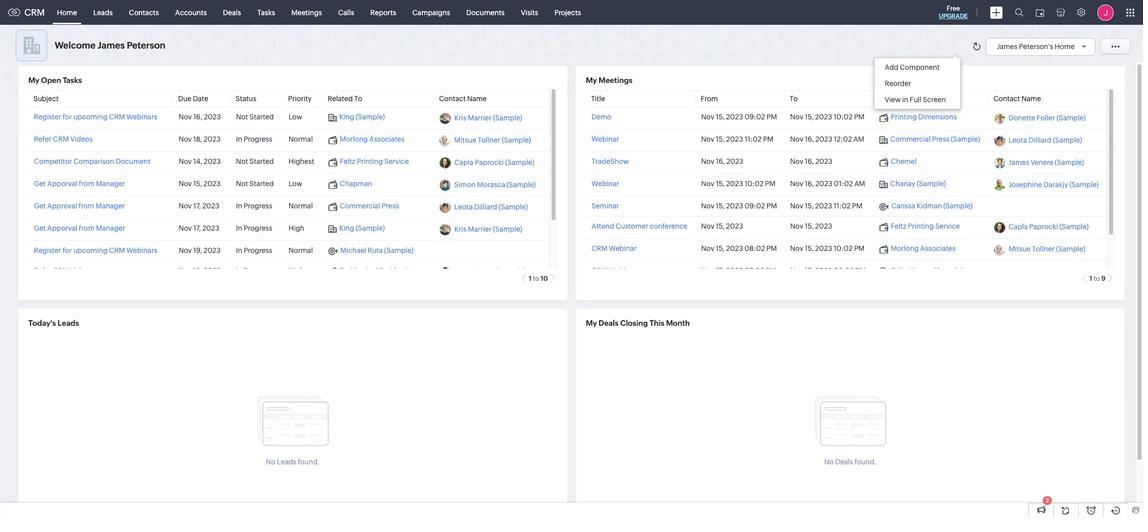 Task type: locate. For each thing, give the bounding box(es) containing it.
feltz printing service link up chapman
[[328, 158, 409, 167]]

kris for low
[[454, 114, 467, 122]]

1 horizontal spatial leads
[[93, 8, 113, 16]]

2 get apporval from manager from the top
[[34, 225, 125, 233]]

commercial press link
[[328, 202, 399, 211]]

2 found. from the left
[[855, 458, 877, 466]]

in progress for commercial press
[[236, 202, 272, 210]]

get
[[34, 180, 46, 188], [34, 202, 46, 210], [34, 225, 46, 233]]

in
[[903, 96, 909, 104]]

2 register for upcoming crm webinars link from the top
[[34, 247, 157, 255]]

started for nov 15, 2023
[[249, 180, 274, 188]]

2 crm webinar from the top
[[592, 267, 637, 275]]

0 vertical spatial kris marrier (sample) link
[[454, 114, 522, 122]]

home up welcome
[[57, 8, 77, 16]]

simon morasca (sample)
[[454, 181, 536, 189]]

morlong associates link up hirpara
[[879, 245, 956, 254]]

register for upcoming crm webinars link down get approval from manager
[[34, 247, 157, 255]]

morlong associates up hirpara
[[891, 245, 956, 253]]

2 vertical spatial 10:02
[[834, 245, 853, 253]]

nov 15, 2023 09:02 pm
[[701, 113, 777, 121], [701, 202, 777, 210]]

apporval for nov 15, 2023
[[47, 180, 77, 188]]

2 in from the top
[[236, 202, 242, 210]]

2 kris marrier (sample) from the top
[[454, 226, 522, 234]]

subject
[[33, 95, 59, 103]]

home
[[57, 8, 77, 16], [1055, 42, 1075, 50]]

add component
[[885, 63, 940, 71]]

high
[[289, 225, 304, 233], [289, 267, 304, 275]]

commercial
[[891, 135, 931, 144], [340, 202, 380, 210]]

videos for high
[[70, 267, 93, 275]]

manager for normal
[[96, 202, 125, 210]]

1 vertical spatial from
[[79, 202, 94, 210]]

normal
[[289, 135, 313, 144], [289, 202, 313, 210], [289, 247, 313, 255]]

1 vertical spatial nov 15, 2023 11:02 pm
[[790, 202, 863, 210]]

1 vertical spatial deals
[[599, 319, 619, 328]]

get approval from manager link
[[34, 202, 125, 210]]

for down my open tasks
[[63, 113, 72, 121]]

0 vertical spatial webinar link
[[592, 135, 619, 144]]

1 vertical spatial associates
[[921, 245, 956, 253]]

0 vertical spatial register
[[34, 113, 61, 121]]

1 horizontal spatial mitsue tollner (sample)
[[1009, 246, 1086, 254]]

1 vertical spatial manager
[[96, 202, 125, 210]]

am for nov 16, 2023 12:02 am
[[854, 135, 864, 144]]

2 related to link from the left
[[879, 95, 913, 103]]

meetings up title link on the top right
[[599, 76, 633, 85]]

0 vertical spatial refer
[[34, 135, 51, 144]]

2 vertical spatial printing
[[908, 222, 934, 230]]

get apporval from manager link
[[34, 180, 125, 188], [34, 225, 125, 233]]

competitor comparison document
[[34, 158, 151, 166]]

1 vertical spatial crm webinar link
[[592, 267, 637, 275]]

5 in from the top
[[236, 267, 242, 275]]

0 vertical spatial nov 17, 2023
[[179, 202, 219, 210]]

press up michael ruta (sample)
[[382, 202, 399, 210]]

nov 15, 2023 09:02 pm for nov 15, 2023 10:02 pm
[[701, 113, 777, 121]]

1 register from the top
[[34, 113, 61, 121]]

2 name from the left
[[1022, 95, 1041, 103]]

leota dilliard (sample) link down morasca
[[454, 203, 528, 211]]

leads
[[93, 8, 113, 16], [58, 319, 79, 328], [277, 458, 296, 466]]

0 vertical spatial crm webinar link
[[592, 245, 637, 253]]

get for commercial
[[34, 202, 46, 210]]

from right approval
[[79, 202, 94, 210]]

0 vertical spatial kris marrier (sample)
[[454, 114, 522, 122]]

1 to 9
[[1090, 275, 1106, 283]]

1 crm webinar link from the top
[[592, 245, 637, 253]]

nov 16, 2023 01:02 am
[[790, 180, 865, 188]]

kris marrier (sample) link for low
[[454, 114, 522, 122]]

my left "closing" on the bottom right of page
[[586, 319, 597, 328]]

morlong associates link up chapman
[[328, 135, 405, 144]]

nov 18, 2023
[[179, 135, 221, 144], [179, 267, 221, 275]]

am right 12:02
[[854, 135, 864, 144]]

1 videos from the top
[[70, 135, 93, 144]]

related
[[328, 95, 353, 103], [879, 95, 904, 103]]

nov 15, 2023 10:02 pm for 08:02
[[790, 245, 865, 253]]

1 nov 18, 2023 from the top
[[179, 135, 221, 144]]

1 horizontal spatial no
[[825, 458, 834, 466]]

10:02 for nov 15, 2023 09:02 pm
[[834, 113, 853, 121]]

2 in progress from the top
[[236, 202, 272, 210]]

king (sample)
[[339, 113, 385, 121], [339, 225, 385, 233]]

1 not from the top
[[236, 113, 248, 121]]

0 vertical spatial 10:02
[[834, 113, 853, 121]]

apporval up approval
[[47, 180, 77, 188]]

printing up chapman
[[357, 158, 383, 166]]

am right 01:02
[[855, 180, 865, 188]]

refer for high
[[34, 267, 51, 275]]

dilliard for the rightmost leota dilliard (sample) link
[[1029, 136, 1052, 145]]

hirpara
[[908, 267, 933, 275]]

calendar image
[[1036, 8, 1045, 16]]

register for upcoming crm webinars down get approval from manager
[[34, 247, 157, 255]]

1 left 10
[[529, 275, 532, 283]]

meetings link
[[283, 0, 330, 25]]

nov 15, 2023 for nov 15, 2023
[[701, 222, 743, 230]]

0 vertical spatial crm webinar
[[592, 245, 637, 253]]

capla paprocki (sample) down josephine darakjy (sample) link
[[1009, 223, 1089, 231]]

1 09:02 from the top
[[745, 113, 765, 121]]

3 not from the top
[[236, 180, 248, 188]]

1
[[529, 275, 532, 283], [1090, 275, 1093, 283]]

attend customer conference
[[592, 222, 688, 230]]

1 vertical spatial service
[[936, 222, 960, 230]]

1 horizontal spatial nov 15, 2023
[[701, 222, 743, 230]]

get apporval from manager down get approval from manager link
[[34, 225, 125, 233]]

low down priority link
[[289, 113, 303, 121]]

4 in progress from the top
[[236, 247, 272, 255]]

0 vertical spatial leota dilliard (sample)
[[1009, 136, 1082, 145]]

capla paprocki (sample) link down josephine darakjy (sample) link
[[1009, 223, 1089, 231]]

related to link down 'reorder'
[[879, 95, 913, 103]]

crm webinar link
[[592, 245, 637, 253], [592, 267, 637, 275]]

josephine darakjy (sample)
[[1009, 181, 1099, 189]]

progress for michael
[[244, 247, 272, 255]]

2 from from the top
[[79, 202, 94, 210]]

chapman link
[[328, 180, 372, 189]]

1 register for upcoming crm webinars link from the top
[[34, 113, 157, 121]]

0 vertical spatial king (sample) link
[[328, 113, 385, 122]]

to left 10
[[533, 275, 539, 283]]

1 low from the top
[[289, 113, 303, 121]]

related right priority link
[[328, 95, 353, 103]]

19,
[[193, 247, 202, 255]]

related to down 'reorder'
[[879, 95, 913, 103]]

from for normal
[[79, 202, 94, 210]]

2 1 from the left
[[1090, 275, 1093, 283]]

0 horizontal spatial associates
[[369, 135, 405, 144]]

0 vertical spatial 18,
[[193, 135, 202, 144]]

documents
[[466, 8, 505, 16]]

0 horizontal spatial 1
[[529, 275, 532, 283]]

in progress for michael ruta (sample)
[[236, 247, 272, 255]]

1 horizontal spatial name
[[1022, 95, 1041, 103]]

1 kris marrier (sample) from the top
[[454, 114, 522, 122]]

morlong up felix
[[891, 245, 919, 253]]

1 truhlar from the left
[[340, 267, 363, 275]]

2 not from the top
[[236, 158, 248, 166]]

1 horizontal spatial related to
[[879, 95, 913, 103]]

paprocki up morasca
[[475, 159, 504, 167]]

0 horizontal spatial nov 15, 2023 11:02 pm
[[701, 135, 774, 144]]

truhlar left the and
[[340, 267, 363, 275]]

register for upcoming crm webinars for nov 19, 2023
[[34, 247, 157, 255]]

1 horizontal spatial 1
[[1090, 275, 1093, 283]]

2 kris from the top
[[454, 226, 467, 234]]

from
[[701, 95, 718, 103]]

printing down carissa kidman (sample) link
[[908, 222, 934, 230]]

1 refer crm videos from the top
[[34, 135, 93, 144]]

2 started from the top
[[249, 158, 274, 166]]

from
[[79, 180, 95, 188], [79, 202, 94, 210], [79, 225, 95, 233]]

contact name link
[[439, 95, 487, 103], [994, 95, 1041, 103]]

0 horizontal spatial tasks
[[63, 76, 82, 85]]

contact name
[[439, 95, 487, 103], [994, 95, 1041, 103]]

not started for nov 16, 2023
[[236, 113, 274, 121]]

2 horizontal spatial nov 15, 2023
[[790, 222, 832, 230]]

3 to from the left
[[905, 95, 913, 103]]

press down dimensions
[[932, 135, 950, 144]]

2 crm webinar link from the top
[[592, 267, 637, 275]]

nov 15, 2023 11:02 pm down the nov 16, 2023 01:02 am
[[790, 202, 863, 210]]

0 horizontal spatial morlong
[[340, 135, 368, 144]]

morlong associates for top morlong associates link
[[340, 135, 405, 144]]

low down highest
[[289, 180, 303, 188]]

0 vertical spatial dilliard
[[1029, 136, 1052, 145]]

2 apporval from the top
[[47, 225, 77, 233]]

progress for morlong
[[244, 135, 272, 144]]

for down approval
[[63, 247, 72, 255]]

0 vertical spatial videos
[[70, 135, 93, 144]]

upcoming down get approval from manager
[[73, 247, 108, 255]]

2 king (sample) link from the top
[[328, 225, 385, 233]]

for for nov 19, 2023
[[63, 247, 72, 255]]

1 started from the top
[[249, 113, 274, 121]]

1 vertical spatial meetings
[[599, 76, 633, 85]]

1 vertical spatial tasks
[[63, 76, 82, 85]]

2 09:02 from the top
[[745, 202, 765, 210]]

1 horizontal spatial home
[[1055, 42, 1075, 50]]

james left venere on the right top of the page
[[1009, 159, 1030, 167]]

2 register for upcoming crm webinars from the top
[[34, 247, 157, 255]]

0 vertical spatial morlong associates
[[340, 135, 405, 144]]

nov 18, 2023 up nov 14, 2023
[[179, 135, 221, 144]]

to for first related to link from the right
[[905, 95, 913, 103]]

0 horizontal spatial leota dilliard (sample)
[[454, 203, 528, 211]]

from down competitor comparison document link on the top
[[79, 180, 95, 188]]

1 vertical spatial morlong associates link
[[879, 245, 956, 254]]

2 contact name from the left
[[994, 95, 1041, 103]]

2 king from the top
[[339, 225, 354, 233]]

1 vertical spatial printing
[[357, 158, 383, 166]]

chapman
[[340, 180, 372, 188]]

truhlar
[[340, 267, 363, 275], [379, 267, 402, 275]]

commercial press (sample)
[[891, 135, 980, 144]]

press for commercial press (sample)
[[932, 135, 950, 144]]

3 progress from the top
[[244, 225, 272, 233]]

1 vertical spatial mitsue tollner (sample) link
[[1009, 246, 1086, 254]]

3 in progress from the top
[[236, 225, 272, 233]]

webinar link down demo
[[592, 135, 619, 144]]

0 vertical spatial not started
[[236, 113, 274, 121]]

create menu element
[[984, 0, 1009, 25]]

get apporval from manager link for nov 17, 2023
[[34, 225, 125, 233]]

2 vertical spatial not
[[236, 180, 248, 188]]

low for chapman
[[289, 180, 303, 188]]

not for nov 14, 2023
[[236, 158, 248, 166]]

james for james venere (sample)
[[1009, 159, 1030, 167]]

1 vertical spatial nov 17, 2023
[[179, 225, 219, 233]]

1 for from the top
[[63, 113, 72, 121]]

and
[[364, 267, 378, 275]]

register down subject link
[[34, 113, 61, 121]]

2 nov 15, 2023 09:02 pm from the top
[[701, 202, 777, 210]]

1 vertical spatial home
[[1055, 42, 1075, 50]]

2 refer crm videos link from the top
[[34, 267, 93, 275]]

refer crm videos link for high
[[34, 267, 93, 275]]

kris
[[454, 114, 467, 122], [454, 226, 467, 234]]

commercial press (sample) link
[[879, 135, 980, 144]]

conference
[[650, 222, 688, 230]]

1 horizontal spatial 11:02
[[834, 202, 851, 210]]

in for commercial
[[236, 202, 242, 210]]

felix
[[892, 267, 907, 275]]

dilliard down morasca
[[474, 203, 497, 211]]

james for james peterson's home
[[997, 42, 1018, 50]]

1 vertical spatial get apporval from manager
[[34, 225, 125, 233]]

leota
[[1009, 136, 1027, 145], [454, 203, 473, 211]]

10:02
[[834, 113, 853, 121], [745, 180, 764, 188], [834, 245, 853, 253]]

deals for my deals closing this month
[[599, 319, 619, 328]]

james left peterson's
[[997, 42, 1018, 50]]

refer crm videos link
[[34, 135, 93, 144], [34, 267, 93, 275]]

james peterson's home
[[997, 42, 1075, 50]]

2 kris marrier (sample) link from the top
[[454, 226, 522, 234]]

2 webinars from the top
[[126, 247, 157, 255]]

2 upcoming from the top
[[73, 247, 108, 255]]

webinar link up seminar link
[[592, 180, 619, 188]]

get apporval from manager link down get approval from manager link
[[34, 225, 125, 233]]

1 horizontal spatial contact
[[994, 95, 1020, 103]]

leota dilliard (sample) link down foller
[[1009, 136, 1082, 145]]

0 horizontal spatial contact name
[[439, 95, 487, 103]]

0 vertical spatial leads
[[93, 8, 113, 16]]

1 crm webinar from the top
[[592, 245, 637, 253]]

1 get apporval from manager from the top
[[34, 180, 125, 188]]

1 not started from the top
[[236, 113, 274, 121]]

09:02 for nov 15, 2023 10:02 pm
[[745, 113, 765, 121]]

1 vertical spatial capla paprocki (sample) link
[[1009, 223, 1089, 231]]

register
[[34, 113, 61, 121], [34, 247, 61, 255]]

register for upcoming crm webinars up comparison
[[34, 113, 157, 121]]

1 vertical spatial refer crm videos
[[34, 267, 93, 275]]

1 horizontal spatial morlong associates link
[[879, 245, 956, 254]]

10
[[541, 275, 548, 283]]

capla up simon
[[454, 159, 474, 167]]

register down approval
[[34, 247, 61, 255]]

press for commercial press
[[382, 202, 399, 210]]

get apporval from manager for nov 17, 2023
[[34, 225, 125, 233]]

my left open
[[28, 76, 39, 85]]

in for morlong
[[236, 135, 242, 144]]

1 1 from the left
[[529, 275, 532, 283]]

apporval down approval
[[47, 225, 77, 233]]

tasks right open
[[63, 76, 82, 85]]

get apporval from manager up get approval from manager
[[34, 180, 125, 188]]

1 vertical spatial videos
[[70, 267, 93, 275]]

get apporval from manager
[[34, 180, 125, 188], [34, 225, 125, 233]]

0 vertical spatial service
[[384, 158, 409, 166]]

1 in from the top
[[236, 135, 242, 144]]

2 videos from the top
[[70, 267, 93, 275]]

paprocki down josephine darakjy (sample) link
[[1030, 223, 1058, 231]]

no for my deals closing this month
[[825, 458, 834, 466]]

related to for first related to link from the right
[[879, 95, 913, 103]]

due
[[178, 95, 191, 103]]

found. for my deals closing this month
[[855, 458, 877, 466]]

0 vertical spatial morlong
[[340, 135, 368, 144]]

accounts
[[175, 8, 207, 16]]

1 related to link from the left
[[328, 95, 362, 103]]

register for nov 16, 2023
[[34, 113, 61, 121]]

from down get approval from manager link
[[79, 225, 95, 233]]

capla paprocki (sample) link up simon morasca (sample) link
[[454, 159, 534, 167]]

nov 15, 2023 10:02 pm
[[790, 113, 865, 121], [701, 180, 776, 188], [790, 245, 865, 253]]

18, up the 14,
[[193, 135, 202, 144]]

1 vertical spatial morlong associates
[[891, 245, 956, 253]]

1 upcoming from the top
[[73, 113, 108, 121]]

1 webinar link from the top
[[592, 135, 619, 144]]

marrier for high
[[468, 226, 492, 234]]

capla paprocki (sample) up simon morasca (sample) link
[[454, 159, 534, 167]]

2 king (sample) from the top
[[339, 225, 385, 233]]

1 vertical spatial refer crm videos link
[[34, 267, 93, 275]]

1 17, from the top
[[193, 202, 201, 210]]

1 horizontal spatial tasks
[[257, 8, 275, 16]]

0 vertical spatial leota dilliard (sample) link
[[1009, 136, 1082, 145]]

0 vertical spatial get
[[34, 180, 46, 188]]

upcoming up 'competitor comparison document'
[[73, 113, 108, 121]]

2 progress from the top
[[244, 202, 272, 210]]

leota dilliard (sample) down morasca
[[454, 203, 528, 211]]

1 in progress from the top
[[236, 135, 272, 144]]

0 horizontal spatial commercial
[[340, 202, 380, 210]]

4 progress from the top
[[244, 247, 272, 255]]

nov 15, 2023 up the nov 15, 2023 07:02 pm
[[701, 222, 743, 230]]

3 get from the top
[[34, 225, 46, 233]]

1 horizontal spatial to
[[790, 95, 798, 103]]

commercial down chapman
[[340, 202, 380, 210]]

normal for commercial
[[289, 202, 313, 210]]

1 no from the left
[[266, 458, 276, 466]]

1 vertical spatial am
[[855, 180, 865, 188]]

0 vertical spatial morlong associates link
[[328, 135, 405, 144]]

2 webinar link from the top
[[592, 180, 619, 188]]

2 no from the left
[[825, 458, 834, 466]]

my up title link on the top right
[[586, 76, 597, 85]]

register for upcoming crm webinars link up comparison
[[34, 113, 157, 121]]

mitsue tollner (sample) for the bottom mitsue tollner (sample) link
[[1009, 246, 1086, 254]]

venere
[[1031, 159, 1054, 167]]

feltz up chapman link
[[340, 158, 355, 166]]

truhlar right the and
[[379, 267, 402, 275]]

0 vertical spatial press
[[932, 135, 950, 144]]

view in full screen
[[885, 96, 946, 104]]

1 horizontal spatial deals
[[599, 319, 619, 328]]

videos
[[70, 135, 93, 144], [70, 267, 93, 275]]

low
[[289, 113, 303, 121], [289, 180, 303, 188]]

1 high from the top
[[289, 225, 304, 233]]

videos for normal
[[70, 135, 93, 144]]

get left approval
[[34, 202, 46, 210]]

printing down in
[[891, 113, 917, 121]]

1 king (sample) from the top
[[339, 113, 385, 121]]

nov 15, 2023 down the nov 16, 2023 01:02 am
[[790, 222, 832, 230]]

0 vertical spatial for
[[63, 113, 72, 121]]

1 left 9
[[1090, 275, 1093, 283]]

morlong up chapman
[[340, 135, 368, 144]]

get for king
[[34, 225, 46, 233]]

king (sample) link
[[328, 113, 385, 122], [328, 225, 385, 233]]

1 horizontal spatial nov 16, 2023
[[701, 158, 744, 166]]

home right peterson's
[[1055, 42, 1075, 50]]

2 get apporval from manager link from the top
[[34, 225, 125, 233]]

webinars for nov 19, 2023
[[126, 247, 157, 255]]

1 nov 15, 2023 09:02 pm from the top
[[701, 113, 777, 121]]

feltz printing service link down carissa kidman (sample) link
[[879, 222, 960, 231]]

manager for high
[[96, 225, 125, 233]]

found.
[[298, 458, 320, 466], [855, 458, 877, 466]]

donette foller (sample)
[[1009, 114, 1086, 122]]

2 nov 18, 2023 from the top
[[179, 267, 221, 275]]

2 marrier from the top
[[468, 226, 492, 234]]

seminar
[[592, 202, 619, 210]]

2 related to from the left
[[879, 95, 913, 103]]

leota dilliard (sample) down foller
[[1009, 136, 1082, 145]]

morlong for rightmost morlong associates link
[[891, 245, 919, 253]]

3 started from the top
[[249, 180, 274, 188]]

tasks
[[257, 8, 275, 16], [63, 76, 82, 85]]

nov 15, 2023 11:02 pm down "from"
[[701, 135, 774, 144]]

crm link
[[8, 7, 45, 18]]

1 apporval from the top
[[47, 180, 77, 188]]

0 horizontal spatial contact name link
[[439, 95, 487, 103]]

1 king (sample) link from the top
[[328, 113, 385, 122]]

2 not started from the top
[[236, 158, 274, 166]]

1 vertical spatial get apporval from manager link
[[34, 225, 125, 233]]

capla down josephine
[[1009, 223, 1028, 231]]

1 contact name from the left
[[439, 95, 487, 103]]

0 horizontal spatial 08:02
[[745, 245, 765, 253]]

2 nov 17, 2023 from the top
[[179, 225, 219, 233]]

get apporval from manager for nov 15, 2023
[[34, 180, 125, 188]]

feltz down carissa on the top of the page
[[891, 222, 907, 230]]

sage wieser (sample)
[[454, 268, 526, 276]]

started for nov 16, 2023
[[249, 113, 274, 121]]

paprocki
[[475, 159, 504, 167], [1030, 223, 1058, 231]]

1 refer from the top
[[34, 135, 51, 144]]

to left 9
[[1094, 275, 1100, 283]]

1 18, from the top
[[193, 135, 202, 144]]

1 horizontal spatial leota
[[1009, 136, 1027, 145]]

1 get apporval from manager link from the top
[[34, 180, 125, 188]]

16, for nov 15, 2023 10:02 pm
[[805, 180, 814, 188]]

17, for get approval from manager
[[193, 202, 201, 210]]

0 vertical spatial apporval
[[47, 180, 77, 188]]

leads for today's leads
[[58, 319, 79, 328]]

0 horizontal spatial paprocki
[[475, 159, 504, 167]]

nov 18, 2023 down nov 19, 2023
[[179, 267, 221, 275]]

0 horizontal spatial name
[[467, 95, 487, 103]]

tasks right deals link on the left of page
[[257, 8, 275, 16]]

get down get approval from manager
[[34, 225, 46, 233]]

press
[[932, 135, 950, 144], [382, 202, 399, 210]]

king (sample) for high
[[339, 225, 385, 233]]

0 horizontal spatial truhlar
[[340, 267, 363, 275]]

feltz
[[340, 158, 355, 166], [891, 222, 907, 230]]

commercial down printing dimensions link
[[891, 135, 931, 144]]

dilliard up venere on the right top of the page
[[1029, 136, 1052, 145]]

meetings left "calls"
[[291, 8, 322, 16]]

crm webinar for nov 15, 2023 08:02 pm
[[592, 245, 637, 253]]

my for my meetings
[[586, 76, 597, 85]]

feltz printing service up chapman
[[340, 158, 409, 166]]

1 webinars from the top
[[126, 113, 157, 121]]

1 kris from the top
[[454, 114, 467, 122]]

18, for normal
[[193, 135, 202, 144]]

progress
[[244, 135, 272, 144], [244, 202, 272, 210], [244, 225, 272, 233], [244, 247, 272, 255], [244, 267, 272, 275]]

feltz printing service down carissa kidman (sample) link
[[891, 222, 960, 230]]

3 not started from the top
[[236, 180, 274, 188]]

1 marrier from the top
[[468, 114, 492, 122]]

dilliard for bottom leota dilliard (sample) link
[[474, 203, 497, 211]]

king for high
[[339, 225, 354, 233]]

1 horizontal spatial press
[[932, 135, 950, 144]]

0 vertical spatial marrier
[[468, 114, 492, 122]]

leota down simon
[[454, 203, 473, 211]]

1 vertical spatial morlong
[[891, 245, 919, 253]]

feltz printing service link
[[328, 158, 409, 167], [879, 222, 960, 231]]

contact
[[439, 95, 466, 103], [994, 95, 1020, 103]]

mitsue for the bottom mitsue tollner (sample) link
[[1009, 246, 1031, 254]]

1 from from the top
[[79, 180, 95, 188]]

morlong associates up chapman
[[340, 135, 405, 144]]

2 to from the left
[[1094, 275, 1100, 283]]

18, down 19,
[[193, 267, 202, 275]]

in for michael
[[236, 247, 242, 255]]

1 to from the left
[[533, 275, 539, 283]]

printing
[[891, 113, 917, 121], [357, 158, 383, 166], [908, 222, 934, 230]]

2 register from the top
[[34, 247, 61, 255]]

title link
[[591, 95, 605, 103]]

nov 15, 2023 down nov 14, 2023
[[179, 180, 221, 188]]

2 low from the top
[[289, 180, 303, 188]]

0 vertical spatial 09:02
[[745, 113, 765, 121]]

0 horizontal spatial to
[[533, 275, 539, 283]]

related to right priority link
[[328, 95, 362, 103]]

get apporval from manager link up get approval from manager
[[34, 180, 125, 188]]

leota down donette
[[1009, 136, 1027, 145]]

1 vertical spatial kris
[[454, 226, 467, 234]]

0 horizontal spatial contact
[[439, 95, 466, 103]]

related down 'reorder'
[[879, 95, 904, 103]]

1 vertical spatial apporval
[[47, 225, 77, 233]]

1 normal from the top
[[289, 135, 313, 144]]

related to link right priority link
[[328, 95, 362, 103]]

1 vertical spatial paprocki
[[1030, 223, 1058, 231]]

1 vertical spatial tollner
[[1032, 246, 1055, 254]]

seminar link
[[592, 202, 619, 210]]

name
[[467, 95, 487, 103], [1022, 95, 1041, 103]]

1 to from the left
[[354, 95, 362, 103]]

tasks inside "tasks" link
[[257, 8, 275, 16]]

1 kris marrier (sample) link from the top
[[454, 114, 522, 122]]

2 vertical spatial not started
[[236, 180, 274, 188]]

0 horizontal spatial mitsue tollner (sample) link
[[454, 136, 531, 145]]

1 nov 17, 2023 from the top
[[179, 202, 219, 210]]

get down competitor
[[34, 180, 46, 188]]

refer crm videos for high
[[34, 267, 93, 275]]

chanay (sample)
[[891, 180, 946, 188]]

2 refer crm videos from the top
[[34, 267, 93, 275]]

contacts
[[129, 8, 159, 16]]

crm webinar
[[592, 245, 637, 253], [592, 267, 637, 275]]



Task type: vqa. For each thing, say whether or not it's contained in the screenshot.
SDKs inside the Developer Hub REGION
no



Task type: describe. For each thing, give the bounding box(es) containing it.
nov 16, 2023 for nov 16, 2023
[[701, 158, 744, 166]]

james down leads link
[[98, 40, 125, 51]]

subject link
[[33, 95, 59, 103]]

not started for nov 14, 2023
[[236, 158, 274, 166]]

carissa
[[892, 202, 916, 210]]

0 horizontal spatial feltz
[[340, 158, 355, 166]]

king (sample) link for low
[[328, 113, 385, 122]]

from for low
[[79, 180, 95, 188]]

mitsue for mitsue tollner (sample) link to the top
[[454, 136, 477, 145]]

priority link
[[288, 95, 312, 103]]

10:02 for nov 15, 2023 08:02 pm
[[834, 245, 853, 253]]

sage wieser (sample) link
[[454, 268, 526, 276]]

progress for commercial
[[244, 202, 272, 210]]

high for truhlar
[[289, 267, 304, 275]]

2 horizontal spatial nov 16, 2023
[[790, 158, 833, 166]]

tradeshow
[[592, 158, 629, 166]]

kris marrier (sample) link for high
[[454, 226, 522, 234]]

nov 17, 2023 for get approval from manager
[[179, 202, 219, 210]]

get approval from manager
[[34, 202, 125, 210]]

1 get from the top
[[34, 180, 46, 188]]

1 horizontal spatial nov 15, 2023 11:02 pm
[[790, 202, 863, 210]]

campaigns link
[[404, 0, 458, 25]]

documents link
[[458, 0, 513, 25]]

progress for king
[[244, 225, 272, 233]]

deals inside deals link
[[223, 8, 241, 16]]

projects link
[[546, 0, 589, 25]]

simon
[[454, 181, 476, 189]]

simon morasca (sample) link
[[454, 181, 536, 189]]

16, for nov 15, 2023 11:02 pm
[[805, 135, 814, 144]]

nov 15, 2023 for not started
[[179, 180, 221, 188]]

create menu image
[[990, 6, 1003, 18]]

in progress for truhlar and truhlar attys
[[236, 267, 272, 275]]

1 vertical spatial nov 15, 2023 08:02 pm
[[790, 267, 866, 275]]

nov 16, 2023 for not started
[[179, 113, 221, 121]]

1 vertical spatial nov 15, 2023 10:02 pm
[[701, 180, 776, 188]]

2 related from the left
[[879, 95, 904, 103]]

my deals closing this month
[[586, 319, 690, 328]]

michael
[[340, 247, 366, 255]]

not for nov 16, 2023
[[236, 113, 248, 121]]

attys
[[404, 267, 421, 275]]

my open tasks
[[28, 76, 82, 85]]

1 vertical spatial capla
[[1009, 223, 1028, 231]]

not for nov 15, 2023
[[236, 180, 248, 188]]

low for king (sample)
[[289, 113, 303, 121]]

to for second related to link from right
[[354, 95, 362, 103]]

deals link
[[215, 0, 249, 25]]

normal for morlong
[[289, 135, 313, 144]]

0 horizontal spatial leota
[[454, 203, 473, 211]]

title
[[591, 95, 605, 103]]

register for upcoming crm webinars link for nov 19, 2023
[[34, 247, 157, 255]]

1 name from the left
[[467, 95, 487, 103]]

date
[[193, 95, 208, 103]]

1 vertical spatial leota dilliard (sample) link
[[454, 203, 528, 211]]

webinars for nov 16, 2023
[[126, 113, 157, 121]]

0 vertical spatial nov 15, 2023 08:02 pm
[[701, 245, 777, 253]]

webinar link for nov 15, 2023 10:02 pm
[[592, 180, 619, 188]]

upcoming for nov 19, 2023
[[73, 247, 108, 255]]

0 vertical spatial mitsue tollner (sample) link
[[454, 136, 531, 145]]

to link
[[790, 95, 798, 103]]

free upgrade
[[939, 5, 968, 20]]

home link
[[49, 0, 85, 25]]

1 horizontal spatial service
[[936, 222, 960, 230]]

kris marrier (sample) for low
[[454, 114, 522, 122]]

closing
[[620, 319, 648, 328]]

1 contact name link from the left
[[439, 95, 487, 103]]

carissa kidman (sample) link
[[879, 202, 973, 211]]

reorder
[[885, 80, 911, 88]]

get apporval from manager link for nov 15, 2023
[[34, 180, 125, 188]]

this
[[650, 319, 665, 328]]

contacts link
[[121, 0, 167, 25]]

peterson
[[127, 40, 165, 51]]

king for low
[[339, 113, 354, 121]]

profile element
[[1092, 0, 1120, 25]]

status
[[236, 95, 256, 103]]

kris for high
[[454, 226, 467, 234]]

1 for my meetings
[[1090, 275, 1093, 283]]

1 vertical spatial 08:02
[[834, 267, 854, 275]]

morlong associates for rightmost morlong associates link
[[891, 245, 956, 253]]

0 vertical spatial home
[[57, 8, 77, 16]]

0 vertical spatial meetings
[[291, 8, 322, 16]]

status link
[[236, 95, 256, 103]]

18, for high
[[193, 267, 202, 275]]

truhlar and truhlar attys link
[[328, 267, 421, 276]]

chanay (sample) link
[[879, 180, 946, 189]]

deals for no deals found.
[[835, 458, 853, 466]]

reports
[[370, 8, 396, 16]]

printing dimensions link
[[879, 113, 957, 122]]

kris marrier (sample) for high
[[454, 226, 522, 234]]

webinar link for nov 15, 2023 11:02 pm
[[592, 135, 619, 144]]

felix hirpara (sample) link
[[879, 267, 963, 276]]

donette foller (sample) link
[[1009, 114, 1086, 122]]

search image
[[1015, 8, 1024, 17]]

profile image
[[1098, 4, 1114, 21]]

in progress for king (sample)
[[236, 225, 272, 233]]

1 vertical spatial 10:02
[[745, 180, 764, 188]]

kidman
[[917, 202, 942, 210]]

welcome
[[55, 40, 96, 51]]

competitor
[[34, 158, 72, 166]]

welcome james peterson
[[55, 40, 165, 51]]

james venere (sample)
[[1009, 159, 1084, 167]]

2 to from the left
[[790, 95, 798, 103]]

16, for nov 16, 2023
[[805, 158, 814, 166]]

0 horizontal spatial feltz printing service link
[[328, 158, 409, 167]]

2
[[1046, 498, 1049, 504]]

search element
[[1009, 0, 1030, 25]]

document
[[116, 158, 151, 166]]

leads link
[[85, 0, 121, 25]]

1 contact from the left
[[439, 95, 466, 103]]

register for nov 19, 2023
[[34, 247, 61, 255]]

1 horizontal spatial capla paprocki (sample)
[[1009, 223, 1089, 231]]

9
[[1102, 275, 1106, 283]]

refer for normal
[[34, 135, 51, 144]]

approval
[[47, 202, 77, 210]]

competitor comparison document link
[[34, 158, 151, 166]]

my for my open tasks
[[28, 76, 39, 85]]

attend
[[592, 222, 614, 230]]

found. for today's leads
[[298, 458, 320, 466]]

not started for nov 15, 2023
[[236, 180, 274, 188]]

started for nov 14, 2023
[[249, 158, 274, 166]]

1 horizontal spatial paprocki
[[1030, 223, 1058, 231]]

0 horizontal spatial 11:02
[[745, 135, 762, 144]]

calls link
[[330, 0, 362, 25]]

no deals found.
[[825, 458, 877, 466]]

register for upcoming crm webinars for nov 16, 2023
[[34, 113, 157, 121]]

in for truhlar
[[236, 267, 242, 275]]

no leads found.
[[266, 458, 320, 466]]

mitsue tollner (sample) for mitsue tollner (sample) link to the top
[[454, 136, 531, 145]]

1 vertical spatial leota dilliard (sample)
[[454, 203, 528, 211]]

chemel link
[[879, 158, 917, 167]]

upgrade
[[939, 13, 968, 20]]

manager for low
[[96, 180, 125, 188]]

morlong for top morlong associates link
[[340, 135, 368, 144]]

josephine
[[1009, 181, 1042, 189]]

accounts link
[[167, 0, 215, 25]]

register for upcoming crm webinars link for nov 16, 2023
[[34, 113, 157, 121]]

king (sample) link for high
[[328, 225, 385, 233]]

printing dimensions
[[891, 113, 957, 121]]

1 related from the left
[[328, 95, 353, 103]]

truhlar and truhlar attys
[[340, 267, 421, 275]]

priority
[[288, 95, 312, 103]]

calls
[[338, 8, 354, 16]]

apporval for nov 17, 2023
[[47, 225, 77, 233]]

nov 17, 2023 for get apporval from manager
[[179, 225, 219, 233]]

2 contact name link from the left
[[994, 95, 1041, 103]]

attend customer conference link
[[592, 222, 688, 230]]

james venere (sample) link
[[1009, 159, 1084, 167]]

crm webinar for nov 15, 2023 07:02 pm
[[592, 267, 637, 275]]

0 horizontal spatial capla paprocki (sample) link
[[454, 159, 534, 167]]

1 vertical spatial feltz printing service link
[[879, 222, 960, 231]]

today's leads
[[28, 319, 79, 328]]

1 horizontal spatial associates
[[921, 245, 956, 253]]

feltz printing service for leftmost feltz printing service link
[[340, 158, 409, 166]]

full
[[910, 96, 922, 104]]

for for nov 16, 2023
[[63, 113, 72, 121]]

1 horizontal spatial leota dilliard (sample) link
[[1009, 136, 1082, 145]]

donette
[[1009, 114, 1036, 122]]

crm webinar link for nov 15, 2023 08:02 pm
[[592, 245, 637, 253]]

1 to 10
[[529, 275, 548, 283]]

commercial for commercial press (sample)
[[891, 135, 931, 144]]

month
[[666, 319, 690, 328]]

0 vertical spatial associates
[[369, 135, 405, 144]]

09:02 for nov 15, 2023 11:02 pm
[[745, 202, 765, 210]]

01:02
[[834, 180, 853, 188]]

nov 18, 2023 for high
[[179, 267, 221, 275]]

commercial press
[[340, 202, 399, 210]]

my for my deals closing this month
[[586, 319, 597, 328]]

open
[[41, 76, 61, 85]]

1 for my open tasks
[[529, 275, 532, 283]]

2 truhlar from the left
[[379, 267, 402, 275]]

progress for truhlar
[[244, 267, 272, 275]]

1 horizontal spatial feltz
[[891, 222, 907, 230]]

josephine darakjy (sample) link
[[1009, 181, 1099, 189]]

07:02
[[745, 267, 764, 275]]

morasca
[[477, 181, 505, 189]]

contact name for 1st "contact name" link from the right
[[994, 95, 1041, 103]]

nov 18, 2023 for normal
[[179, 135, 221, 144]]

0 vertical spatial tollner
[[478, 136, 500, 145]]

james peterson's home link
[[997, 42, 1090, 50]]

1 horizontal spatial capla paprocki (sample) link
[[1009, 223, 1089, 231]]

refer crm videos for normal
[[34, 135, 93, 144]]

2 contact from the left
[[994, 95, 1020, 103]]

visits link
[[513, 0, 546, 25]]

ruta
[[368, 247, 383, 255]]

0 vertical spatial printing
[[891, 113, 917, 121]]

1 horizontal spatial leota dilliard (sample)
[[1009, 136, 1082, 145]]

peterson's
[[1019, 42, 1054, 50]]

reports link
[[362, 0, 404, 25]]

normal for michael
[[289, 247, 313, 255]]

chanay
[[891, 180, 916, 188]]

component
[[900, 63, 940, 71]]

my meetings
[[586, 76, 633, 85]]

0 horizontal spatial capla paprocki (sample)
[[454, 159, 534, 167]]

due date link
[[178, 95, 208, 103]]

0 vertical spatial capla
[[454, 159, 474, 167]]

upcoming for nov 16, 2023
[[73, 113, 108, 121]]

crm webinar link for nov 15, 2023 07:02 pm
[[592, 267, 637, 275]]

due date
[[178, 95, 208, 103]]



